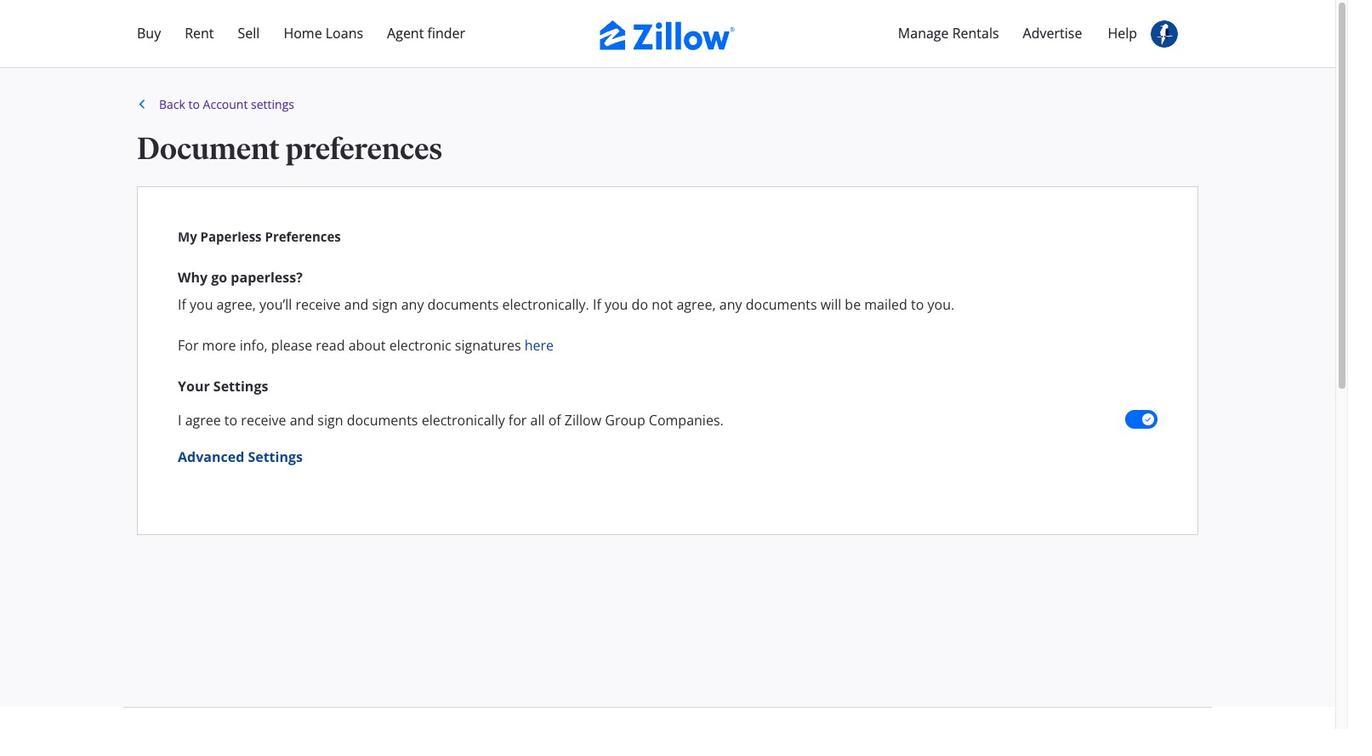 Task type: vqa. For each thing, say whether or not it's contained in the screenshot.
Rentals
yes



Task type: locate. For each thing, give the bounding box(es) containing it.
of
[[549, 411, 561, 429]]

any
[[401, 295, 424, 314], [720, 295, 742, 314]]

0 vertical spatial settings
[[213, 377, 268, 395]]

if left do
[[593, 295, 601, 314]]

documents
[[428, 295, 499, 314], [746, 295, 817, 314], [347, 411, 418, 429]]

1 horizontal spatial sign
[[372, 295, 398, 314]]

2 vertical spatial to
[[225, 411, 238, 429]]

to right back on the top left of the page
[[188, 96, 200, 112]]

documents left will
[[746, 295, 817, 314]]

my paperless preferences
[[178, 228, 341, 245]]

do
[[632, 295, 648, 314]]

sign inside why go paperless? if you agree, you'll receive and sign any documents electronically. if you do not agree, any documents will be mailed to you.
[[372, 295, 398, 314]]

to left you.
[[911, 295, 924, 314]]

if
[[178, 295, 186, 314], [593, 295, 601, 314]]

advanced
[[178, 448, 244, 466]]

1 vertical spatial settings
[[248, 448, 303, 466]]

your
[[178, 377, 210, 395]]

home loans link
[[272, 14, 375, 54]]

zillow
[[565, 411, 602, 429]]

1 vertical spatial to
[[911, 295, 924, 314]]

0 horizontal spatial and
[[290, 411, 314, 429]]

agree, down go
[[217, 295, 256, 314]]

any up the electronic
[[401, 295, 424, 314]]

1 vertical spatial and
[[290, 411, 314, 429]]

info,
[[240, 336, 268, 354]]

why go paperless? if you agree, you'll receive and sign any documents electronically. if you do not agree, any documents will be mailed to you.
[[178, 268, 955, 314]]

0 horizontal spatial if
[[178, 295, 186, 314]]

1 you from the left
[[190, 295, 213, 314]]

paperless
[[200, 228, 262, 245]]

2 if from the left
[[593, 295, 601, 314]]

agree, right not
[[677, 295, 716, 314]]

0 horizontal spatial documents
[[347, 411, 418, 429]]

advertise
[[1023, 24, 1083, 43]]

0 horizontal spatial any
[[401, 295, 424, 314]]

you down why
[[190, 295, 213, 314]]

2 any from the left
[[720, 295, 742, 314]]

you
[[190, 295, 213, 314], [605, 295, 628, 314]]

electronic
[[389, 336, 452, 354]]

i agree to receive and sign documents electronically for all of zillow group companies.
[[178, 411, 724, 429]]

1 horizontal spatial you
[[605, 295, 628, 314]]

0 vertical spatial sign
[[372, 295, 398, 314]]

0 horizontal spatial to
[[188, 96, 200, 112]]

please
[[271, 336, 312, 354]]

companies.
[[649, 411, 724, 429]]

home
[[284, 24, 322, 43]]

chevron right image
[[354, 170, 374, 191]]

help
[[1108, 24, 1138, 43]]

0 vertical spatial receive
[[296, 295, 341, 314]]

receive up advanced settings
[[241, 411, 286, 429]]

document
[[137, 130, 280, 167]]

agree,
[[217, 295, 256, 314], [677, 295, 716, 314]]

to
[[188, 96, 200, 112], [911, 295, 924, 314], [225, 411, 238, 429]]

1 horizontal spatial and
[[344, 295, 369, 314]]

rent
[[185, 24, 214, 43]]

settings for advanced settings
[[248, 448, 303, 466]]

settings
[[251, 96, 294, 112]]

settings
[[213, 377, 268, 395], [248, 448, 303, 466]]

more
[[202, 336, 236, 354]]

1 any from the left
[[401, 295, 424, 314]]

1 horizontal spatial receive
[[296, 295, 341, 314]]

2 horizontal spatial to
[[911, 295, 924, 314]]

1 if from the left
[[178, 295, 186, 314]]

1 horizontal spatial documents
[[428, 295, 499, 314]]

if down why
[[178, 295, 186, 314]]

0 vertical spatial and
[[344, 295, 369, 314]]

1 vertical spatial receive
[[241, 411, 286, 429]]

be
[[845, 295, 861, 314]]

for
[[178, 336, 199, 354]]

any right not
[[720, 295, 742, 314]]

1 horizontal spatial agree,
[[677, 295, 716, 314]]

agent
[[387, 24, 424, 43]]

not
[[652, 295, 673, 314]]

advanced settings
[[178, 448, 303, 466]]

paperless?
[[231, 268, 303, 286]]

documents up signatures
[[428, 295, 499, 314]]

0 horizontal spatial you
[[190, 295, 213, 314]]

sign up about
[[372, 295, 398, 314]]

0 vertical spatial to
[[188, 96, 200, 112]]

receive right you'll
[[296, 295, 341, 314]]

and up 'advanced settings' button
[[290, 411, 314, 429]]

receive
[[296, 295, 341, 314], [241, 411, 286, 429]]

settings right advanced
[[248, 448, 303, 466]]

and up the for more info, please read about electronic signatures here
[[344, 295, 369, 314]]

preferences
[[265, 228, 341, 245]]

documents down about
[[347, 411, 418, 429]]

settings down info,
[[213, 377, 268, 395]]

signatures
[[455, 336, 521, 354]]

0 horizontal spatial sign
[[318, 411, 343, 429]]

finder
[[428, 24, 466, 43]]

and
[[344, 295, 369, 314], [290, 411, 314, 429]]

mailed
[[865, 295, 908, 314]]

0 horizontal spatial agree,
[[217, 295, 256, 314]]

2 agree, from the left
[[677, 295, 716, 314]]

preferences
[[285, 130, 443, 167]]

zillow logo image
[[600, 20, 736, 50]]

0 horizontal spatial receive
[[241, 411, 286, 429]]

you left do
[[605, 295, 628, 314]]

sign
[[372, 295, 398, 314], [318, 411, 343, 429]]

will
[[821, 295, 842, 314]]

document preferences
[[137, 130, 443, 167]]

group
[[605, 411, 646, 429]]

back
[[159, 96, 185, 112]]

sign down the read
[[318, 411, 343, 429]]

read
[[316, 336, 345, 354]]

to right agree
[[225, 411, 238, 429]]

1 horizontal spatial if
[[593, 295, 601, 314]]

settings inside button
[[248, 448, 303, 466]]

here button
[[525, 335, 554, 355]]

1 horizontal spatial any
[[720, 295, 742, 314]]

back to account settings
[[159, 96, 294, 112]]

about
[[349, 336, 386, 354]]

and inside why go paperless? if you agree, you'll receive and sign any documents electronically. if you do not agree, any documents will be mailed to you.
[[344, 295, 369, 314]]



Task type: describe. For each thing, give the bounding box(es) containing it.
electronically.
[[503, 295, 590, 314]]

1 agree, from the left
[[217, 295, 256, 314]]

your settings
[[178, 377, 268, 395]]

buy link
[[125, 14, 173, 54]]

home loans
[[284, 24, 363, 43]]

1 vertical spatial sign
[[318, 411, 343, 429]]

home image
[[144, 89, 181, 127]]

why
[[178, 268, 208, 286]]

agent finder
[[387, 24, 466, 43]]

main navigation
[[0, 0, 1336, 281]]

advanced settings button
[[178, 447, 303, 467]]

manage rentals link
[[887, 14, 1011, 54]]

1 horizontal spatial to
[[225, 411, 238, 429]]

your profile default icon image
[[1151, 20, 1179, 48]]

help link
[[1096, 14, 1150, 54]]

advertise link
[[1011, 14, 1095, 54]]

manage rentals
[[898, 24, 999, 43]]

for more info, please read about electronic signatures here
[[178, 336, 554, 354]]

agent finder link
[[375, 14, 477, 54]]

agree
[[185, 411, 221, 429]]

electronically
[[422, 411, 505, 429]]

account
[[203, 96, 248, 112]]

to inside why go paperless? if you agree, you'll receive and sign any documents electronically. if you do not agree, any documents will be mailed to you.
[[911, 295, 924, 314]]

rentals
[[953, 24, 999, 43]]

rent link
[[173, 14, 226, 54]]

you.
[[928, 295, 955, 314]]

settings for your settings
[[213, 377, 268, 395]]

receive inside why go paperless? if you agree, you'll receive and sign any documents electronically. if you do not agree, any documents will be mailed to you.
[[296, 295, 341, 314]]

chevron left image
[[133, 99, 151, 109]]

i
[[178, 411, 182, 429]]

here
[[525, 336, 554, 354]]

sell
[[238, 24, 260, 43]]

2 horizontal spatial documents
[[746, 295, 817, 314]]

loans
[[326, 24, 363, 43]]

go
[[211, 268, 227, 286]]

you'll
[[260, 295, 292, 314]]

sell link
[[226, 14, 272, 54]]

2 you from the left
[[605, 295, 628, 314]]

for
[[509, 411, 527, 429]]

manage
[[898, 24, 949, 43]]

buy
[[137, 24, 161, 43]]

all
[[531, 411, 545, 429]]

my
[[178, 228, 197, 245]]



